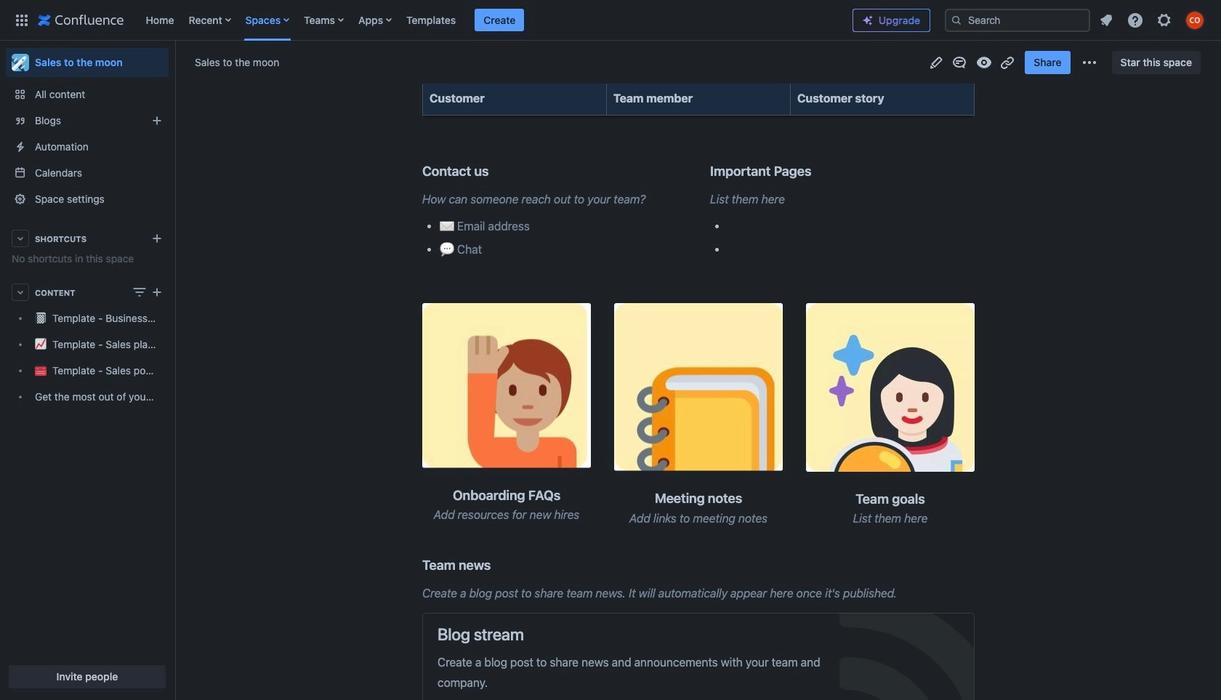 Task type: locate. For each thing, give the bounding box(es) containing it.
list item
[[475, 8, 524, 32]]

None search field
[[945, 8, 1091, 32]]

copy link image
[[999, 53, 1017, 71]]

create a blog image
[[148, 112, 166, 129]]

create a page image
[[148, 284, 166, 301]]

appswitcher icon image
[[13, 11, 31, 29]]

list for premium image on the top right
[[1093, 7, 1213, 33]]

confluence image
[[38, 11, 124, 29], [38, 11, 124, 29]]

1 vertical spatial copy image
[[490, 556, 507, 574]]

more actions image
[[1081, 53, 1098, 71]]

copy image
[[488, 162, 505, 179], [559, 486, 577, 504], [741, 489, 758, 507]]

tree
[[6, 305, 169, 410]]

ledger.svg image
[[614, 303, 783, 471]]

copy image
[[810, 162, 828, 179], [490, 556, 507, 574]]

banner
[[0, 0, 1221, 44]]

stop watching image
[[976, 53, 993, 71]]

raised_hand.svg image
[[422, 303, 591, 468]]

1 horizontal spatial copy image
[[559, 486, 577, 504]]

0 horizontal spatial list
[[139, 0, 841, 40]]

space element
[[0, 41, 174, 700]]

1 horizontal spatial list
[[1093, 7, 1213, 33]]

0 vertical spatial copy image
[[810, 162, 828, 179]]

edit this page image
[[928, 53, 945, 71]]

2 horizontal spatial copy image
[[741, 489, 758, 507]]

list for the appswitcher icon
[[139, 0, 841, 40]]

1 horizontal spatial copy image
[[810, 162, 828, 179]]

list
[[139, 0, 841, 40], [1093, 7, 1213, 33]]

add shortcut image
[[148, 230, 166, 247]]



Task type: describe. For each thing, give the bounding box(es) containing it.
tree inside space element
[[6, 305, 169, 410]]

0 horizontal spatial copy image
[[488, 162, 505, 179]]

help icon image
[[1127, 11, 1144, 29]]

global element
[[9, 0, 841, 40]]

copy image for raised_hand.svg image
[[559, 486, 577, 504]]

notification icon image
[[1098, 11, 1115, 29]]

collapse sidebar image
[[158, 48, 190, 77]]

search image
[[951, 14, 963, 26]]

list item inside 'list'
[[475, 8, 524, 32]]

Search field
[[945, 8, 1091, 32]]

copy image for the ledger.svg image
[[741, 489, 758, 507]]

settings icon image
[[1156, 11, 1173, 29]]

astronaut.svg image
[[806, 303, 975, 472]]

0 horizontal spatial copy image
[[490, 556, 507, 574]]

change view image
[[131, 284, 148, 301]]

premium image
[[862, 15, 874, 26]]



Task type: vqa. For each thing, say whether or not it's contained in the screenshot.
Copy link icon
yes



